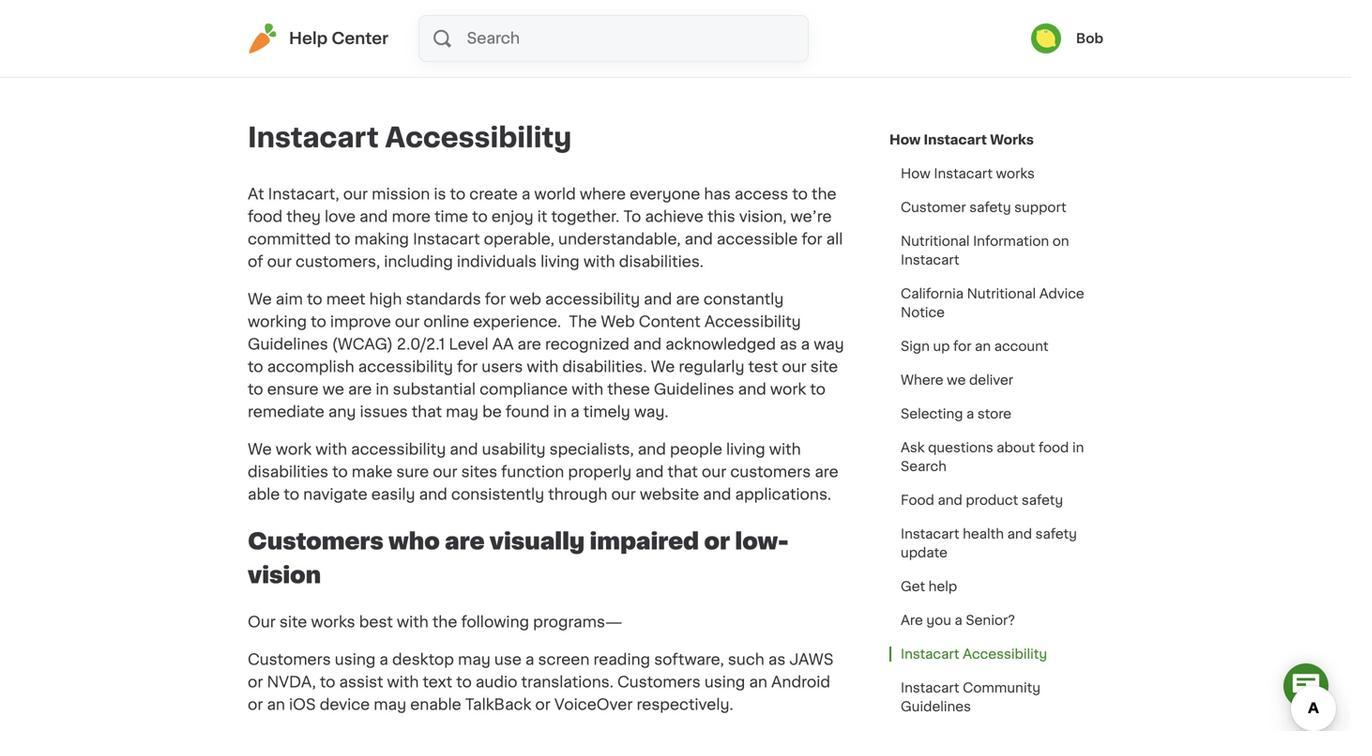 Task type: vqa. For each thing, say whether or not it's contained in the screenshot.
Specialists,
yes



Task type: describe. For each thing, give the bounding box(es) containing it.
more
[[392, 209, 431, 224]]

customers for customers who are visually impaired or low- vision
[[248, 530, 384, 553]]

customers,
[[296, 254, 380, 269]]

software,
[[654, 652, 724, 667]]

are you a senior?
[[901, 614, 1016, 627]]

works for site
[[311, 615, 355, 630]]

nutritional inside nutritional information on instacart
[[901, 235, 970, 248]]

to down the way
[[810, 382, 826, 397]]

to down "disabilities"
[[284, 487, 299, 502]]

to right text
[[456, 675, 472, 690]]

way
[[814, 337, 844, 352]]

web
[[510, 292, 542, 307]]

account
[[995, 340, 1049, 353]]

may inside 'we aim to meet high standards for web accessibility and are constantly working to improve our online experience.  the web content accessibility guidelines (wcag) 2.0/2.1 level aa are recognized and acknowledged as a way to accomplish accessibility for users with disabilities. we regularly test our site to ensure we are in substantial compliance with these guidelines and work to remediate any issues that may be found in a timely way.'
[[446, 405, 479, 420]]

how for how instacart works
[[890, 133, 921, 146]]

a left the way
[[801, 337, 810, 352]]

that inside 'we aim to meet high standards for web accessibility and are constantly working to improve our online experience.  the web content accessibility guidelines (wcag) 2.0/2.1 level aa are recognized and acknowledged as a way to accomplish accessibility for users with disabilities. we regularly test our site to ensure we are in substantial compliance with these guidelines and work to remediate any issues that may be found in a timely way.'
[[412, 405, 442, 420]]

guidelines inside the instacart community guidelines
[[901, 700, 971, 713]]

or inside customers who are visually impaired or low- vision
[[704, 530, 730, 553]]

product
[[966, 494, 1019, 507]]

and inside 're committed to making instacart operable, understandable, and accessible for all of our customers, including individuals living with disabilities.
[[685, 232, 713, 247]]

and down way.
[[638, 442, 666, 457]]

to down create
[[472, 209, 488, 224]]

android
[[772, 675, 831, 690]]

works
[[990, 133, 1034, 146]]

customer safety support link
[[890, 191, 1078, 224]]

work inside we work with accessibility and usability specialists, and people living with disabilities to make sure our sites function properly and that our customers are able to navigate easily and consistently through our website and applications.
[[276, 442, 312, 457]]

for inside 're committed to making instacart operable, understandable, and accessible for all of our customers, including individuals living with disabilities.
[[802, 232, 823, 247]]

accessible
[[717, 232, 798, 247]]

to
[[624, 209, 641, 224]]

1 vertical spatial may
[[458, 652, 491, 667]]

sign up for an account link
[[890, 329, 1060, 363]]

our inside 're committed to making instacart operable, understandable, and accessible for all of our customers, including individuals living with disabilities.
[[267, 254, 292, 269]]

low-
[[735, 530, 789, 553]]

and up sites
[[450, 442, 478, 457]]

best
[[359, 615, 393, 630]]

as inside customers using a desktop may use a screen reading software, such as jaws or nvda, to assist with text to audio translations. customers using an android or an ios device may enable talkback or voiceover respectively.
[[769, 652, 786, 667]]

instacart inside nutritional information on instacart
[[901, 253, 960, 267]]

to right access
[[793, 187, 808, 202]]

recognized
[[545, 337, 630, 352]]

or down translations.
[[535, 697, 551, 712]]

individuals
[[457, 254, 537, 269]]

user avatar image
[[1031, 23, 1062, 54]]

to right aim at the left top of page
[[307, 292, 323, 307]]

're committed to making instacart operable, understandable, and accessible for all of our customers, including individuals living with disabilities.
[[248, 209, 843, 269]]

center
[[332, 31, 389, 46]]

1 vertical spatial using
[[705, 675, 746, 690]]

where we deliver link
[[890, 363, 1025, 397]]

2.0/2.1
[[397, 337, 445, 352]]

regularly
[[679, 360, 745, 375]]

applications.
[[735, 487, 832, 502]]

making
[[354, 232, 409, 247]]

users
[[482, 360, 523, 375]]

usability
[[482, 442, 546, 457]]

instacart,
[[268, 187, 339, 202]]

to create a world where everyone has access to the food they love and more time to enjoy it together.
[[248, 187, 837, 224]]

are inside we work with accessibility and usability specialists, and people living with disabilities to make sure our sites function properly and that our customers are able to navigate easily and consistently through our website and applications.
[[815, 465, 839, 480]]

a right you
[[955, 614, 963, 627]]

our right sure
[[433, 465, 458, 480]]

content
[[639, 314, 701, 329]]

text
[[423, 675, 453, 690]]

customers who are visually impaired or low- vision
[[248, 530, 789, 587]]

help
[[289, 31, 328, 46]]

are up any
[[348, 382, 372, 397]]

for left the web
[[485, 292, 506, 307]]

vision
[[248, 564, 321, 587]]

love
[[325, 209, 356, 224]]

get help link
[[890, 570, 969, 604]]

who
[[389, 530, 440, 553]]

a right use
[[526, 652, 535, 667]]

voiceover
[[555, 697, 633, 712]]

health
[[963, 528, 1004, 541]]

we inside 'we aim to meet high standards for web accessibility and are constantly working to improve our online experience.  the web content accessibility guidelines (wcag) 2.0/2.1 level aa are recognized and acknowledged as a way to accomplish accessibility for users with disabilities. we regularly test our site to ensure we are in substantial compliance with these guidelines and work to remediate any issues that may be found in a timely way.'
[[323, 382, 344, 397]]

assist
[[339, 675, 383, 690]]

how instacart works link
[[890, 123, 1034, 157]]

substantial
[[393, 382, 476, 397]]

food inside ask questions about food in search
[[1039, 441, 1070, 454]]

community
[[963, 681, 1041, 695]]

and up website
[[636, 465, 664, 480]]

for down the level
[[457, 360, 478, 375]]

2 vertical spatial may
[[374, 697, 407, 712]]

nutritional information on instacart
[[901, 235, 1070, 267]]

a left store
[[967, 407, 975, 421]]

how for how instacart works
[[901, 167, 931, 180]]

1 vertical spatial we
[[651, 360, 675, 375]]

instacart accessibility link
[[890, 637, 1059, 671]]

found
[[506, 405, 550, 420]]

advice
[[1040, 287, 1085, 300]]

enjoy
[[492, 209, 534, 224]]

easily
[[371, 487, 415, 502]]

and right website
[[703, 487, 732, 502]]

device
[[320, 697, 370, 712]]

0 vertical spatial an
[[975, 340, 991, 353]]

or left ios
[[248, 697, 263, 712]]

disabilities. inside 're committed to making instacart operable, understandable, and accessible for all of our customers, including individuals living with disabilities.
[[619, 254, 704, 269]]

accessibility inside we work with accessibility and usability specialists, and people living with disabilities to make sure our sites function properly and that our customers are able to navigate easily and consistently through our website and applications.
[[351, 442, 446, 457]]

and right food
[[938, 494, 963, 507]]

0 horizontal spatial guidelines
[[248, 337, 328, 352]]

our down "properly"
[[611, 487, 636, 502]]

food
[[901, 494, 935, 507]]

living inside 're committed to making instacart operable, understandable, and accessible for all of our customers, including individuals living with disabilities.
[[541, 254, 580, 269]]

0 horizontal spatial instacart accessibility
[[248, 124, 572, 151]]

we aim to meet high standards for web accessibility and are constantly working to improve our online experience.  the web content accessibility guidelines (wcag) 2.0/2.1 level aa are recognized and acknowledged as a way to accomplish accessibility for users with disabilities. we regularly test our site to ensure we are in substantial compliance with these guidelines and work to remediate any issues that may be found in a timely way.
[[248, 292, 844, 420]]

world
[[534, 187, 576, 202]]

senior?
[[966, 614, 1016, 627]]

with up timely
[[572, 382, 604, 397]]

a up the assist
[[380, 652, 389, 667]]

how instacart works
[[890, 133, 1034, 146]]

2 vertical spatial an
[[267, 697, 285, 712]]

customers for customers using a desktop may use a screen reading software, such as jaws or nvda, to assist with text to audio translations. customers using an android or an ios device may enable talkback or voiceover respectively.
[[248, 652, 331, 667]]

up
[[933, 340, 950, 353]]

are inside customers who are visually impaired or low- vision
[[445, 530, 485, 553]]

ask questions about food in search
[[901, 441, 1085, 473]]

our site works best with the following programs—
[[248, 615, 623, 630]]

to down working
[[248, 360, 263, 375]]

access
[[735, 187, 789, 202]]

are up the content
[[676, 292, 700, 307]]

or left nvda,
[[248, 675, 263, 690]]

sites
[[461, 465, 498, 480]]

selecting a store link
[[890, 397, 1023, 431]]

safety for product
[[1022, 494, 1064, 507]]

you
[[927, 614, 952, 627]]

living inside we work with accessibility and usability specialists, and people living with disabilities to make sure our sites function properly and that our customers are able to navigate easily and consistently through our website and applications.
[[726, 442, 766, 457]]

works for instacart
[[996, 167, 1035, 180]]

achieve
[[645, 209, 704, 224]]

for right up
[[954, 340, 972, 353]]

notice
[[901, 306, 945, 319]]

're
[[813, 209, 832, 224]]

instacart community guidelines link
[[890, 671, 1104, 724]]

our up 2.0/2.1
[[395, 314, 420, 329]]

in inside ask questions about food in search
[[1073, 441, 1085, 454]]

at instacart, our mission is
[[248, 187, 450, 202]]

0 vertical spatial safety
[[970, 201, 1011, 214]]

and down the content
[[634, 337, 662, 352]]

our right test
[[782, 360, 807, 375]]

that inside we work with accessibility and usability specialists, and people living with disabilities to make sure our sites function properly and that our customers are able to navigate easily and consistently through our website and applications.
[[668, 465, 698, 480]]

is
[[434, 187, 446, 202]]

nutritional information on instacart link
[[890, 224, 1104, 277]]

instacart up instacart,
[[248, 124, 379, 151]]

instacart up how instacart works link
[[924, 133, 987, 146]]

to up navigate on the bottom of page
[[332, 465, 348, 480]]

to left "ensure"
[[248, 382, 263, 397]]

food and product safety link
[[890, 483, 1075, 517]]

vision,
[[739, 209, 787, 224]]

safety for and
[[1036, 528, 1078, 541]]

mission
[[372, 187, 430, 202]]

to inside 're committed to making instacart operable, understandable, and accessible for all of our customers, including individuals living with disabilities.
[[335, 232, 351, 247]]

as inside 'we aim to meet high standards for web accessibility and are constantly working to improve our online experience.  the web content accessibility guidelines (wcag) 2.0/2.1 level aa are recognized and acknowledged as a way to accomplish accessibility for users with disabilities. we regularly test our site to ensure we are in substantial compliance with these guidelines and work to remediate any issues that may be found in a timely way.'
[[780, 337, 797, 352]]

together.
[[551, 209, 620, 224]]

1 vertical spatial guidelines
[[654, 382, 735, 397]]

and up the content
[[644, 292, 672, 307]]

such
[[728, 652, 765, 667]]

sure
[[396, 465, 429, 480]]

with inside customers using a desktop may use a screen reading software, such as jaws or nvda, to assist with text to audio translations. customers using an android or an ios device may enable talkback or voiceover respectively.
[[387, 675, 419, 690]]

on
[[1053, 235, 1070, 248]]



Task type: locate. For each thing, give the bounding box(es) containing it.
0 vertical spatial the
[[812, 187, 837, 202]]

to down love
[[335, 232, 351, 247]]

2 horizontal spatial we
[[947, 374, 966, 387]]

consistently
[[451, 487, 545, 502]]

aa
[[493, 337, 514, 352]]

following
[[461, 615, 529, 630]]

1 horizontal spatial that
[[668, 465, 698, 480]]

and inside instacart health and safety update
[[1008, 528, 1033, 541]]

nutritional inside 'california nutritional advice notice'
[[967, 287, 1036, 300]]

jaws
[[790, 652, 834, 667]]

at
[[248, 187, 264, 202]]

programs—
[[533, 615, 623, 630]]

instacart down instacart accessibility link
[[901, 681, 960, 695]]

a up the enjoy
[[522, 187, 531, 202]]

1 vertical spatial the
[[433, 615, 458, 630]]

and up making
[[360, 209, 388, 224]]

our
[[248, 615, 276, 630]]

1 vertical spatial in
[[554, 405, 567, 420]]

instacart up update
[[901, 528, 960, 541]]

any
[[328, 405, 356, 420]]

sign
[[901, 340, 930, 353]]

1 vertical spatial customers
[[248, 652, 331, 667]]

work
[[771, 382, 807, 397], [276, 442, 312, 457]]

and down "to achieve this vision, we" on the top of the page
[[685, 232, 713, 247]]

0 vertical spatial disabilities.
[[619, 254, 704, 269]]

customers up nvda,
[[248, 652, 331, 667]]

accessibility down 2.0/2.1
[[358, 360, 453, 375]]

as right such
[[769, 652, 786, 667]]

customers
[[731, 465, 811, 480]]

1 horizontal spatial living
[[726, 442, 766, 457]]

using up the assist
[[335, 652, 376, 667]]

understandable,
[[559, 232, 681, 247]]

living down operable,
[[541, 254, 580, 269]]

we
[[791, 209, 813, 224], [947, 374, 966, 387], [323, 382, 344, 397]]

guidelines down working
[[248, 337, 328, 352]]

we up selecting a store link
[[947, 374, 966, 387]]

to down meet
[[311, 314, 326, 329]]

be
[[483, 405, 502, 420]]

help
[[929, 580, 958, 593]]

and down sure
[[419, 487, 448, 502]]

1 vertical spatial as
[[769, 652, 786, 667]]

customers using a desktop may use a screen reading software, such as jaws or nvda, to assist with text to audio translations. customers using an android or an ios device may enable talkback or voiceover respectively.
[[248, 652, 834, 712]]

food
[[248, 209, 283, 224], [1039, 441, 1070, 454]]

visually
[[490, 530, 585, 553]]

1 horizontal spatial accessibility
[[705, 314, 801, 329]]

2 horizontal spatial an
[[975, 340, 991, 353]]

meet
[[326, 292, 366, 307]]

desktop
[[392, 652, 454, 667]]

that up website
[[668, 465, 698, 480]]

site inside 'we aim to meet high standards for web accessibility and are constantly working to improve our online experience.  the web content accessibility guidelines (wcag) 2.0/2.1 level aa are recognized and acknowledged as a way to accomplish accessibility for users with disabilities. we regularly test our site to ensure we are in substantial compliance with these guidelines and work to remediate any issues that may be found in a timely way.'
[[811, 360, 838, 375]]

accessibility up sure
[[351, 442, 446, 457]]

that
[[412, 405, 442, 420], [668, 465, 698, 480]]

0 vertical spatial site
[[811, 360, 838, 375]]

food down at
[[248, 209, 283, 224]]

1 vertical spatial instacart accessibility
[[901, 648, 1048, 661]]

issues
[[360, 405, 408, 420]]

function
[[501, 465, 564, 480]]

0 horizontal spatial living
[[541, 254, 580, 269]]

that down substantial
[[412, 405, 442, 420]]

work inside 'we aim to meet high standards for web accessibility and are constantly working to improve our online experience.  the web content accessibility guidelines (wcag) 2.0/2.1 level aa are recognized and acknowledged as a way to accomplish accessibility for users with disabilities. we regularly test our site to ensure we are in substantial compliance with these guidelines and work to remediate any issues that may be found in a timely way.'
[[771, 382, 807, 397]]

with
[[584, 254, 615, 269], [527, 360, 559, 375], [572, 382, 604, 397], [316, 442, 347, 457], [769, 442, 801, 457], [397, 615, 429, 630], [387, 675, 419, 690]]

operable,
[[484, 232, 555, 247]]

are right who
[[445, 530, 485, 553]]

food inside to create a world where everyone has access to the food they love and more time to enjoy it together.
[[248, 209, 283, 224]]

0 vertical spatial that
[[412, 405, 442, 420]]

(wcag)
[[332, 337, 393, 352]]

may
[[446, 405, 479, 420], [458, 652, 491, 667], [374, 697, 407, 712]]

0 vertical spatial guidelines
[[248, 337, 328, 352]]

we for guidelines
[[248, 292, 272, 307]]

including
[[384, 254, 453, 269]]

audio
[[476, 675, 518, 690]]

online
[[424, 314, 469, 329]]

using down such
[[705, 675, 746, 690]]

safety inside instacart health and safety update
[[1036, 528, 1078, 541]]

1 vertical spatial accessibility
[[358, 360, 453, 375]]

2 horizontal spatial guidelines
[[901, 700, 971, 713]]

we up working
[[248, 292, 272, 307]]

we
[[248, 292, 272, 307], [651, 360, 675, 375], [248, 442, 272, 457]]

0 vertical spatial using
[[335, 652, 376, 667]]

2 vertical spatial guidelines
[[901, 700, 971, 713]]

1 vertical spatial food
[[1039, 441, 1070, 454]]

with down any
[[316, 442, 347, 457]]

customers up the respectively.
[[618, 675, 701, 690]]

our up love
[[343, 187, 368, 202]]

how instacart works
[[901, 167, 1035, 180]]

all
[[827, 232, 843, 247]]

instacart inside the instacart community guidelines
[[901, 681, 960, 695]]

with down understandable,
[[584, 254, 615, 269]]

are you a senior? link
[[890, 604, 1027, 637]]

0 horizontal spatial works
[[311, 615, 355, 630]]

customer
[[901, 201, 967, 214]]

a inside to create a world where everyone has access to the food they love and more time to enjoy it together.
[[522, 187, 531, 202]]

2 vertical spatial accessibility
[[351, 442, 446, 457]]

to up device
[[320, 675, 336, 690]]

an left ios
[[267, 697, 285, 712]]

selecting a store
[[901, 407, 1012, 421]]

accessibility
[[545, 292, 640, 307], [358, 360, 453, 375], [351, 442, 446, 457]]

an
[[975, 340, 991, 353], [749, 675, 768, 690], [267, 697, 285, 712]]

0 horizontal spatial an
[[267, 697, 285, 712]]

0 vertical spatial accessibility
[[545, 292, 640, 307]]

website
[[640, 487, 700, 502]]

our down people
[[702, 465, 727, 480]]

site down the way
[[811, 360, 838, 375]]

with up "customers"
[[769, 442, 801, 457]]

1 horizontal spatial work
[[771, 382, 807, 397]]

works down works
[[996, 167, 1035, 180]]

0 vertical spatial nutritional
[[901, 235, 970, 248]]

may left be
[[446, 405, 479, 420]]

impaired
[[590, 530, 699, 553]]

2 vertical spatial safety
[[1036, 528, 1078, 541]]

2 vertical spatial customers
[[618, 675, 701, 690]]

0 horizontal spatial the
[[433, 615, 458, 630]]

acknowledged
[[666, 337, 776, 352]]

instacart up california
[[901, 253, 960, 267]]

we inside where we deliver link
[[947, 374, 966, 387]]

it
[[538, 209, 548, 224]]

work down test
[[771, 382, 807, 397]]

0 vertical spatial instacart accessibility
[[248, 124, 572, 151]]

nutritional down customer
[[901, 235, 970, 248]]

we inside we work with accessibility and usability specialists, and people living with disabilities to make sure our sites function properly and that our customers are able to navigate easily and consistently through our website and applications.
[[248, 442, 272, 457]]

how instacart works link
[[890, 157, 1046, 191]]

customers inside customers who are visually impaired or low- vision
[[248, 530, 384, 553]]

work up "disabilities"
[[276, 442, 312, 457]]

reading
[[594, 652, 651, 667]]

disabilities. down achieve
[[619, 254, 704, 269]]

0 vertical spatial work
[[771, 382, 807, 397]]

1 vertical spatial an
[[749, 675, 768, 690]]

0 horizontal spatial we
[[323, 382, 344, 397]]

1 horizontal spatial an
[[749, 675, 768, 690]]

the inside to create a world where everyone has access to the food they love and more time to enjoy it together.
[[812, 187, 837, 202]]

1 horizontal spatial site
[[811, 360, 838, 375]]

where
[[580, 187, 626, 202]]

0 vertical spatial we
[[248, 292, 272, 307]]

customer safety support
[[901, 201, 1067, 214]]

0 horizontal spatial using
[[335, 652, 376, 667]]

for left all
[[802, 232, 823, 247]]

1 vertical spatial disabilities.
[[563, 360, 647, 375]]

instacart down how instacart works
[[934, 167, 993, 180]]

instacart image
[[248, 23, 278, 54]]

update
[[901, 546, 948, 559]]

sign up for an account
[[901, 340, 1049, 353]]

works
[[996, 167, 1035, 180], [311, 615, 355, 630]]

1 vertical spatial safety
[[1022, 494, 1064, 507]]

0 vertical spatial food
[[248, 209, 283, 224]]

as left the way
[[780, 337, 797, 352]]

instacart inside 're committed to making instacart operable, understandable, and accessible for all of our customers, including individuals living with disabilities.
[[413, 232, 480, 247]]

the up 're at the right top of the page
[[812, 187, 837, 202]]

to right is
[[450, 187, 466, 202]]

help center
[[289, 31, 389, 46]]

accessibility
[[385, 124, 572, 151], [705, 314, 801, 329], [963, 648, 1048, 661]]

an down such
[[749, 675, 768, 690]]

0 vertical spatial as
[[780, 337, 797, 352]]

1 horizontal spatial guidelines
[[654, 382, 735, 397]]

an up deliver
[[975, 340, 991, 353]]

0 vertical spatial customers
[[248, 530, 384, 553]]

we down the content
[[651, 360, 675, 375]]

ask questions about food in search link
[[890, 431, 1104, 483]]

0 vertical spatial may
[[446, 405, 479, 420]]

instacart down you
[[901, 648, 960, 661]]

and down test
[[738, 382, 767, 397]]

2 horizontal spatial in
[[1073, 441, 1085, 454]]

nutritional down nutritional information on instacart link
[[967, 287, 1036, 300]]

california nutritional advice notice link
[[890, 277, 1104, 329]]

disabilities
[[248, 465, 329, 480]]

are up applications.
[[815, 465, 839, 480]]

1 horizontal spatial in
[[554, 405, 567, 420]]

0 horizontal spatial accessibility
[[385, 124, 572, 151]]

way.
[[634, 405, 669, 420]]

with up the compliance
[[527, 360, 559, 375]]

with inside 're committed to making instacart operable, understandable, and accessible for all of our customers, including individuals living with disabilities.
[[584, 254, 615, 269]]

1 vertical spatial nutritional
[[967, 287, 1036, 300]]

2 vertical spatial we
[[248, 442, 272, 457]]

using
[[335, 652, 376, 667], [705, 675, 746, 690]]

1 vertical spatial site
[[280, 615, 307, 630]]

instacart health and safety update
[[901, 528, 1078, 559]]

1 vertical spatial that
[[668, 465, 698, 480]]

1 horizontal spatial instacart accessibility
[[901, 648, 1048, 661]]

our right the of
[[267, 254, 292, 269]]

our
[[343, 187, 368, 202], [267, 254, 292, 269], [395, 314, 420, 329], [782, 360, 807, 375], [433, 465, 458, 480], [702, 465, 727, 480], [611, 487, 636, 502]]

the
[[569, 314, 597, 329]]

0 horizontal spatial site
[[280, 615, 307, 630]]

committed
[[248, 232, 331, 247]]

specialists,
[[550, 442, 634, 457]]

0 vertical spatial works
[[996, 167, 1035, 180]]

1 vertical spatial how
[[901, 167, 931, 180]]

0 horizontal spatial work
[[276, 442, 312, 457]]

1 vertical spatial living
[[726, 442, 766, 457]]

a left timely
[[571, 405, 580, 420]]

and inside to create a world where everyone has access to the food they love and more time to enjoy it together.
[[360, 209, 388, 224]]

the up 'desktop'
[[433, 615, 458, 630]]

1 horizontal spatial works
[[996, 167, 1035, 180]]

constantly
[[704, 292, 784, 307]]

0 vertical spatial in
[[376, 382, 389, 397]]

selecting
[[901, 407, 963, 421]]

or left "low-"
[[704, 530, 730, 553]]

get help
[[901, 580, 958, 593]]

accessibility inside 'we aim to meet high standards for web accessibility and are constantly working to improve our online experience.  the web content accessibility guidelines (wcag) 2.0/2.1 level aa are recognized and acknowledged as a way to accomplish accessibility for users with disabilities. we regularly test our site to ensure we are in substantial compliance with these guidelines and work to remediate any issues that may be found in a timely way.'
[[705, 314, 801, 329]]

improve
[[330, 314, 391, 329]]

safety right product
[[1022, 494, 1064, 507]]

respectively.
[[637, 697, 734, 712]]

in right found
[[554, 405, 567, 420]]

about
[[997, 441, 1036, 454]]

we work with accessibility and usability specialists, and people living with disabilities to make sure our sites function properly and that our customers are able to navigate easily and consistently through our website and applications.
[[248, 442, 839, 502]]

safety right health
[[1036, 528, 1078, 541]]

are right aa
[[518, 337, 541, 352]]

may up the audio
[[458, 652, 491, 667]]

0 horizontal spatial that
[[412, 405, 442, 420]]

1 vertical spatial work
[[276, 442, 312, 457]]

translations.
[[521, 675, 614, 690]]

1 vertical spatial accessibility
[[705, 314, 801, 329]]

able
[[248, 487, 280, 502]]

1 vertical spatial works
[[311, 615, 355, 630]]

where we deliver
[[901, 374, 1014, 387]]

california
[[901, 287, 964, 300]]

with right best
[[397, 615, 429, 630]]

0 vertical spatial how
[[890, 133, 921, 146]]

accessibility up community on the bottom of page
[[963, 648, 1048, 661]]

2 vertical spatial accessibility
[[963, 648, 1048, 661]]

1 horizontal spatial we
[[791, 209, 813, 224]]

2 vertical spatial in
[[1073, 441, 1085, 454]]

we up any
[[323, 382, 344, 397]]

accessibility down constantly
[[705, 314, 801, 329]]

accessibility up create
[[385, 124, 572, 151]]

we up "disabilities"
[[248, 442, 272, 457]]

0 horizontal spatial food
[[248, 209, 283, 224]]

and right health
[[1008, 528, 1033, 541]]

working
[[248, 314, 307, 329]]

food right about
[[1039, 441, 1070, 454]]

guidelines down instacart accessibility link
[[901, 700, 971, 713]]

we for our
[[248, 442, 272, 457]]

instacart accessibility down are you a senior?
[[901, 648, 1048, 661]]

information
[[973, 235, 1050, 248]]

instacart inside instacart health and safety update
[[901, 528, 960, 541]]

this
[[708, 209, 736, 224]]

disabilities. inside 'we aim to meet high standards for web accessibility and are constantly working to improve our online experience.  the web content accessibility guidelines (wcag) 2.0/2.1 level aa are recognized and acknowledged as a way to accomplish accessibility for users with disabilities. we regularly test our site to ensure we are in substantial compliance with these guidelines and work to remediate any issues that may be found in a timely way.'
[[563, 360, 647, 375]]

they
[[287, 209, 321, 224]]

site right our
[[280, 615, 307, 630]]

1 horizontal spatial the
[[812, 187, 837, 202]]

0 vertical spatial accessibility
[[385, 124, 572, 151]]

test
[[749, 360, 778, 375]]

1 horizontal spatial food
[[1039, 441, 1070, 454]]

customers up the vision
[[248, 530, 384, 553]]

ios
[[289, 697, 316, 712]]

Search search field
[[465, 16, 808, 61]]

2 horizontal spatial accessibility
[[963, 648, 1048, 661]]

properly
[[568, 465, 632, 480]]

disabilities. down recognized
[[563, 360, 647, 375]]

instacart accessibility up mission
[[248, 124, 572, 151]]

works left best
[[311, 615, 355, 630]]

everyone
[[630, 187, 700, 202]]

0 vertical spatial living
[[541, 254, 580, 269]]

1 horizontal spatial using
[[705, 675, 746, 690]]

0 horizontal spatial in
[[376, 382, 389, 397]]

questions
[[928, 441, 994, 454]]



